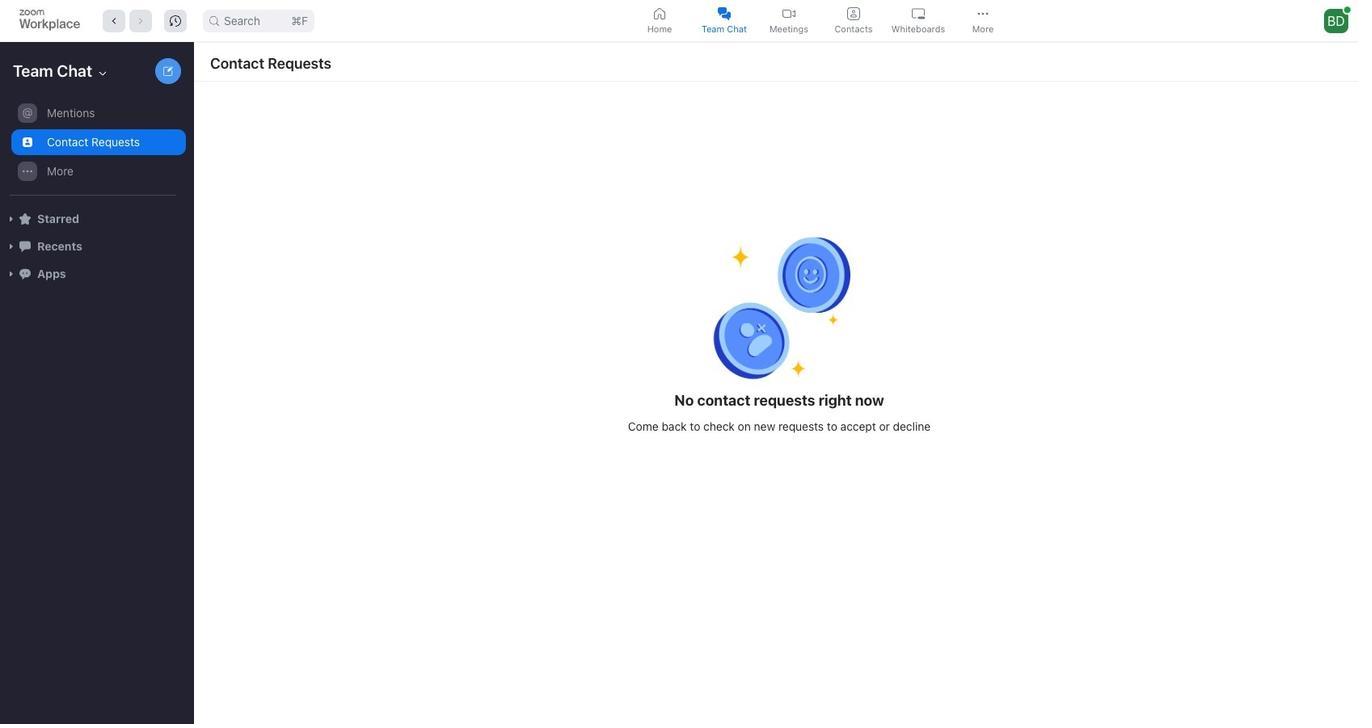 Task type: locate. For each thing, give the bounding box(es) containing it.
online image
[[1345, 6, 1351, 13]]

0 vertical spatial triangle right image
[[6, 242, 16, 252]]

tree
[[0, 97, 191, 304]]

history image
[[170, 15, 181, 26], [170, 15, 181, 26]]

1 vertical spatial triangle right image
[[6, 269, 16, 279]]

chatbot image
[[19, 268, 31, 280], [19, 268, 31, 280]]

star image
[[19, 213, 31, 225], [19, 213, 31, 225]]

chevron down small image
[[96, 67, 109, 80]]

1 triangle right image from the top
[[6, 242, 16, 252]]

tab list
[[630, 2, 1018, 39]]

chevron left small image
[[108, 15, 120, 26], [108, 15, 120, 26]]

triangle right image for recents tree item
[[6, 242, 16, 252]]

triangle right image for the apps tree item
[[6, 269, 16, 279]]

recents tree item
[[6, 233, 186, 260]]

triangle right image
[[6, 242, 16, 252], [6, 269, 16, 279]]

group
[[0, 99, 186, 196]]

triangle right image inside the apps tree item
[[6, 269, 16, 279]]

2 triangle right image from the top
[[6, 269, 16, 279]]

triangle right image
[[6, 214, 16, 224], [6, 214, 16, 224], [6, 242, 16, 252], [6, 269, 16, 279]]

magnifier image
[[209, 16, 219, 25]]

new image
[[163, 66, 173, 76]]



Task type: describe. For each thing, give the bounding box(es) containing it.
triangle right image for triangle right icon associated with the apps tree item
[[6, 269, 16, 279]]

chevron down small image
[[96, 67, 109, 80]]

starred tree item
[[6, 205, 186, 233]]

apps tree item
[[6, 260, 186, 288]]

online image
[[1345, 6, 1351, 13]]

triangle right image for starred tree item
[[6, 214, 16, 224]]

magnifier image
[[209, 16, 219, 25]]

chat image
[[19, 241, 31, 252]]

chat image
[[19, 241, 31, 252]]

new image
[[163, 66, 173, 76]]

triangle right image for triangle right icon related to recents tree item
[[6, 242, 16, 252]]



Task type: vqa. For each thing, say whether or not it's contained in the screenshot.
Message Preferences, Off, Turn off all chat notifications 'button' at the bottom left of page
no



